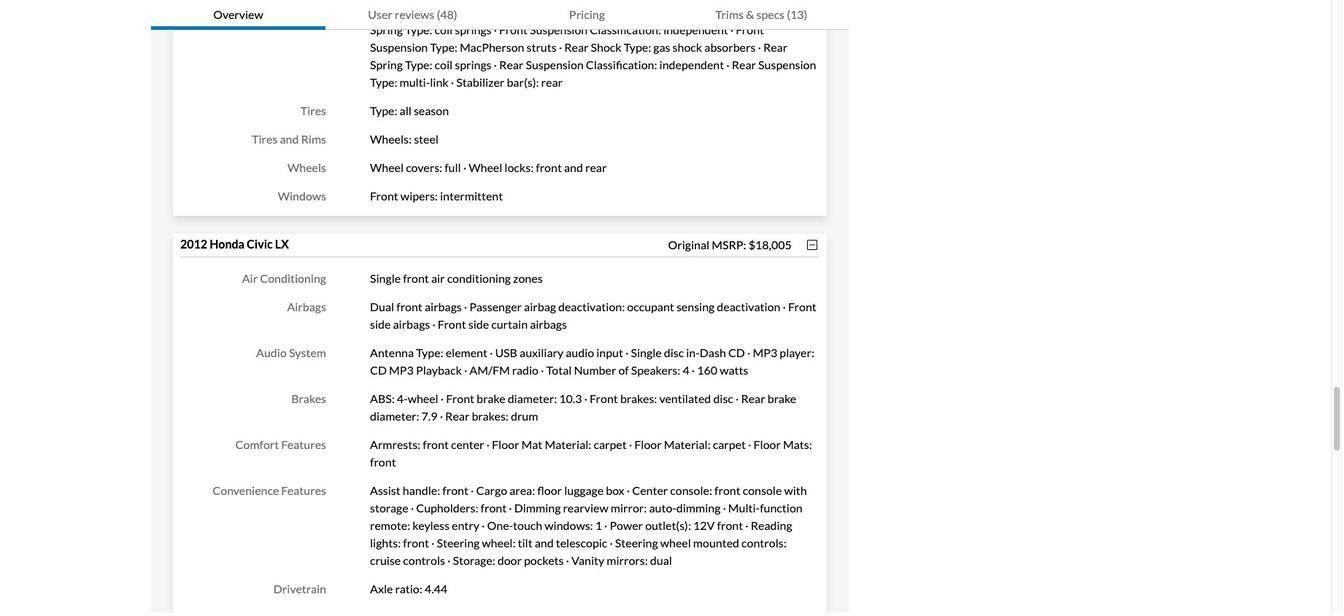Task type: locate. For each thing, give the bounding box(es) containing it.
comfort
[[235, 438, 279, 452]]

1 horizontal spatial rear
[[585, 161, 607, 174]]

front up player:
[[788, 300, 817, 314]]

wheel up intermittent
[[469, 161, 502, 174]]

·
[[553, 5, 556, 19], [756, 5, 759, 19], [494, 23, 497, 36], [731, 23, 734, 36], [559, 40, 562, 54], [758, 40, 761, 54], [494, 58, 497, 72], [726, 58, 730, 72], [451, 75, 454, 89], [463, 161, 467, 174], [464, 300, 467, 314], [783, 300, 786, 314], [432, 318, 436, 331], [490, 346, 493, 360], [626, 346, 629, 360], [747, 346, 751, 360], [464, 363, 467, 377], [541, 363, 544, 377], [692, 363, 695, 377], [441, 392, 444, 406], [584, 392, 588, 406], [736, 392, 739, 406], [440, 409, 443, 423], [487, 438, 490, 452], [629, 438, 632, 452], [748, 438, 751, 452], [471, 484, 474, 498], [627, 484, 630, 498], [411, 501, 414, 515], [509, 501, 512, 515], [723, 501, 726, 515], [482, 519, 485, 533], [604, 519, 608, 533], [745, 519, 749, 533], [431, 536, 435, 550], [610, 536, 613, 550], [447, 554, 451, 568], [566, 554, 569, 568]]

single up dual
[[370, 272, 401, 285]]

features down brakes
[[281, 438, 326, 452]]

tab list
[[151, 0, 849, 30]]

1 horizontal spatial cd
[[728, 346, 745, 360]]

4
[[683, 363, 690, 377]]

1 horizontal spatial and
[[535, 536, 554, 550]]

telescopic
[[556, 536, 607, 550]]

1 horizontal spatial material:
[[664, 438, 711, 452]]

single up speakers:
[[631, 346, 662, 360]]

material:
[[545, 438, 592, 452], [664, 438, 711, 452]]

material: right the mat
[[545, 438, 592, 452]]

type:
[[425, 5, 452, 19], [622, 5, 649, 19], [405, 23, 432, 36], [430, 40, 458, 54], [624, 40, 651, 54], [405, 58, 432, 72], [370, 75, 397, 89], [370, 104, 397, 118], [416, 346, 443, 360]]

airbag
[[524, 300, 556, 314]]

0 vertical spatial tires
[[300, 104, 326, 118]]

spring up multi-
[[370, 58, 403, 72]]

floor left mats:
[[754, 438, 781, 452]]

coil down the (48)
[[435, 23, 453, 36]]

outlet(s):
[[645, 519, 691, 533]]

disc down watts
[[713, 392, 733, 406]]

1 horizontal spatial floor
[[634, 438, 662, 452]]

floor
[[492, 438, 519, 452], [634, 438, 662, 452], [754, 438, 781, 452]]

front right dual
[[397, 300, 422, 314]]

rear down watts
[[741, 392, 765, 406]]

carpet down abs: 4-wheel · front brake diameter: 10.3 · front brakes: ventilated disc · rear brake diameter: 7.9 · rear brakes: drum
[[594, 438, 627, 452]]

1 horizontal spatial brakes:
[[620, 392, 657, 406]]

auxiliary
[[520, 346, 564, 360]]

7.9
[[422, 409, 438, 423]]

box
[[606, 484, 625, 498]]

springs up stabilizer
[[455, 58, 492, 72]]

type: right the pricing
[[622, 5, 649, 19]]

2012 honda civic lx
[[180, 237, 289, 251]]

tires left rims
[[252, 132, 278, 146]]

spring
[[370, 23, 403, 36], [370, 58, 403, 72]]

1 horizontal spatial disc
[[713, 392, 733, 406]]

1 horizontal spatial side
[[468, 318, 489, 331]]

2 features from the top
[[281, 484, 326, 498]]

overview
[[213, 7, 263, 21]]

curtain
[[491, 318, 528, 331]]

0 vertical spatial brakes:
[[620, 392, 657, 406]]

macpherson
[[460, 40, 524, 54]]

cd up watts
[[728, 346, 745, 360]]

front down control
[[499, 23, 528, 36]]

side down passenger
[[468, 318, 489, 331]]

steering up mirrors:
[[615, 536, 658, 550]]

0 horizontal spatial rear
[[541, 75, 563, 89]]

classification: down 'pricing' tab
[[586, 58, 657, 72]]

single inside antenna type: element · usb auxiliary audio input · single disc in-dash cd · mp3 player: cd mp3 playback · am/fm radio · total number of speakers: 4 · 160 watts
[[631, 346, 662, 360]]

convenience
[[213, 484, 279, 498]]

0 horizontal spatial wheel
[[408, 392, 438, 406]]

0 horizontal spatial brake
[[477, 392, 506, 406]]

0 vertical spatial rear
[[541, 75, 563, 89]]

user
[[368, 7, 392, 21]]

coil up link
[[435, 58, 453, 72]]

steering down entry on the left
[[437, 536, 480, 550]]

1 vertical spatial diameter:
[[370, 409, 419, 423]]

classification: down the pricing
[[590, 23, 661, 36]]

original msrp: $18,005
[[668, 238, 792, 251]]

dimming
[[676, 501, 721, 515]]

1 horizontal spatial steering
[[615, 536, 658, 550]]

cupholders:
[[416, 501, 478, 515]]

independent
[[664, 23, 728, 36], [660, 58, 724, 72]]

wheel inside abs: 4-wheel · front brake diameter: 10.3 · front brakes: ventilated disc · rear brake diameter: 7.9 · rear brakes: drum
[[408, 392, 438, 406]]

function
[[760, 501, 803, 515]]

carpet up the console
[[713, 438, 746, 452]]

mp3
[[753, 346, 778, 360], [389, 363, 414, 377]]

trims
[[715, 7, 744, 21]]

0 vertical spatial coil
[[435, 23, 453, 36]]

diameter:
[[508, 392, 557, 406], [370, 409, 419, 423]]

cargo
[[476, 484, 507, 498]]

front right arms
[[558, 5, 587, 19]]

front down number
[[590, 392, 618, 406]]

0 horizontal spatial and
[[280, 132, 299, 146]]

$18,005
[[749, 238, 792, 251]]

1 vertical spatial disc
[[713, 392, 733, 406]]

brakes: left drum
[[472, 409, 509, 423]]

suspension down (13)
[[758, 58, 816, 72]]

brake
[[477, 392, 506, 406], [768, 392, 796, 406]]

front inside dual front airbags · passenger airbag deactivation: occupant sensing deactivation · front side airbags · front side curtain airbags
[[397, 300, 422, 314]]

front down the playback
[[446, 392, 474, 406]]

0 horizontal spatial wheel
[[370, 161, 404, 174]]

front down 7.9
[[423, 438, 449, 452]]

sensing
[[677, 300, 715, 314]]

in-
[[686, 346, 700, 360]]

1 vertical spatial spring
[[370, 58, 403, 72]]

1 horizontal spatial carpet
[[713, 438, 746, 452]]

wheels
[[288, 161, 326, 174]]

cd
[[728, 346, 745, 360], [370, 363, 387, 377]]

remote:
[[370, 519, 410, 533]]

0 vertical spatial features
[[281, 438, 326, 452]]

front up controls
[[403, 536, 429, 550]]

1 vertical spatial independent
[[660, 58, 724, 72]]

4.44
[[425, 582, 447, 596]]

classification:
[[590, 23, 661, 36], [586, 58, 657, 72]]

absorbers down trims
[[705, 40, 756, 54]]

brake down player:
[[768, 392, 796, 406]]

front down cargo
[[481, 501, 507, 515]]

mp3 left player:
[[753, 346, 778, 360]]

floor up center
[[634, 438, 662, 452]]

type: up multi-
[[405, 58, 432, 72]]

2 springs from the top
[[455, 58, 492, 72]]

2 horizontal spatial and
[[564, 161, 583, 174]]

brake down am/fm
[[477, 392, 506, 406]]

front
[[536, 161, 562, 174], [403, 272, 429, 285], [397, 300, 422, 314], [423, 438, 449, 452], [370, 455, 396, 469], [443, 484, 469, 498], [715, 484, 741, 498], [481, 501, 507, 515], [717, 519, 743, 533], [403, 536, 429, 550]]

1 vertical spatial coil
[[435, 58, 453, 72]]

suspension down struts
[[526, 58, 584, 72]]

absorbers left specs
[[703, 5, 754, 19]]

front arm type: lower control arms · front shock type: gas shock absorbers · front spring type: coil springs · front suspension classification: independent · front suspension type: macpherson struts · rear shock type: gas shock absorbers · rear spring type: coil springs · rear suspension classification: independent · rear suspension type: multi-link · stabilizer bar(s): rear
[[370, 5, 816, 89]]

power
[[610, 519, 643, 533]]

0 vertical spatial shock
[[589, 5, 620, 19]]

0 vertical spatial spring
[[370, 23, 403, 36]]

0 horizontal spatial steering
[[437, 536, 480, 550]]

cd down antenna
[[370, 363, 387, 377]]

disc
[[664, 346, 684, 360], [713, 392, 733, 406]]

2 vertical spatial and
[[535, 536, 554, 550]]

disc left in-
[[664, 346, 684, 360]]

disc inside abs: 4-wheel · front brake diameter: 10.3 · front brakes: ventilated disc · rear brake diameter: 7.9 · rear brakes: drum
[[713, 392, 733, 406]]

0 horizontal spatial cd
[[370, 363, 387, 377]]

wheel down the outlet(s):
[[660, 536, 691, 550]]

1 vertical spatial mp3
[[389, 363, 414, 377]]

rear inside 'front arm type: lower control arms · front shock type: gas shock absorbers · front spring type: coil springs · front suspension classification: independent · front suspension type: macpherson struts · rear shock type: gas shock absorbers · rear spring type: coil springs · rear suspension classification: independent · rear suspension type: multi-link · stabilizer bar(s): rear'
[[541, 75, 563, 89]]

lights:
[[370, 536, 401, 550]]

0 horizontal spatial carpet
[[594, 438, 627, 452]]

floor left the mat
[[492, 438, 519, 452]]

1 vertical spatial wheel
[[660, 536, 691, 550]]

axle ratio: 4.44
[[370, 582, 447, 596]]

armrests:
[[370, 438, 421, 452]]

2 side from the left
[[468, 318, 489, 331]]

0 horizontal spatial side
[[370, 318, 391, 331]]

and right the locks:
[[564, 161, 583, 174]]

2 spring from the top
[[370, 58, 403, 72]]

type: inside antenna type: element · usb auxiliary audio input · single disc in-dash cd · mp3 player: cd mp3 playback · am/fm radio · total number of speakers: 4 · 160 watts
[[416, 346, 443, 360]]

auto-
[[649, 501, 676, 515]]

front right &
[[761, 5, 790, 19]]

rear
[[564, 40, 589, 54], [763, 40, 788, 54], [499, 58, 524, 72], [732, 58, 756, 72], [741, 392, 765, 406], [445, 409, 470, 423]]

1 horizontal spatial single
[[631, 346, 662, 360]]

1 horizontal spatial brake
[[768, 392, 796, 406]]

front up 'multi-'
[[715, 484, 741, 498]]

comfort features
[[235, 438, 326, 452]]

front up cupholders:
[[443, 484, 469, 498]]

dual front airbags · passenger airbag deactivation: occupant sensing deactivation · front side airbags · front side curtain airbags
[[370, 300, 817, 331]]

0 vertical spatial wheel
[[408, 392, 438, 406]]

touch
[[513, 519, 542, 533]]

dimming
[[514, 501, 561, 515]]

1 vertical spatial single
[[631, 346, 662, 360]]

0 horizontal spatial disc
[[664, 346, 684, 360]]

front right the locks:
[[536, 161, 562, 174]]

and inside the assist handle: front · cargo area: floor luggage box · center console: front console with storage · cupholders: front · dimming rearview mirror: auto-dimming · multi-function remote: keyless entry · one-touch windows: 1 · power outlet(s): 12v front · reading lights: front · steering wheel: tilt and telescopic · steering wheel mounted controls: cruise controls · storage: door pockets · vanity mirrors: dual
[[535, 536, 554, 550]]

air conditioning
[[242, 272, 326, 285]]

0 vertical spatial single
[[370, 272, 401, 285]]

0 vertical spatial springs
[[455, 23, 492, 36]]

diameter: up drum
[[508, 392, 557, 406]]

season
[[414, 104, 449, 118]]

windows:
[[545, 519, 593, 533]]

suspension right overview
[[268, 5, 326, 19]]

shock down 'pricing' tab
[[591, 40, 622, 54]]

deactivation:
[[558, 300, 625, 314]]

lower
[[455, 5, 484, 19]]

1 horizontal spatial diameter:
[[508, 392, 557, 406]]

usb
[[495, 346, 517, 360]]

mp3 down antenna
[[389, 363, 414, 377]]

dash
[[700, 346, 726, 360]]

front
[[370, 5, 398, 19], [558, 5, 587, 19], [761, 5, 790, 19], [499, 23, 528, 36], [736, 23, 764, 36], [370, 189, 398, 203], [788, 300, 817, 314], [438, 318, 466, 331], [446, 392, 474, 406], [590, 392, 618, 406]]

1 vertical spatial features
[[281, 484, 326, 498]]

type: up the playback
[[416, 346, 443, 360]]

0 horizontal spatial floor
[[492, 438, 519, 452]]

1 vertical spatial tires
[[252, 132, 278, 146]]

wheel down wheels:
[[370, 161, 404, 174]]

1 side from the left
[[370, 318, 391, 331]]

1
[[595, 519, 602, 533]]

material: down ventilated
[[664, 438, 711, 452]]

1 horizontal spatial wheel
[[469, 161, 502, 174]]

element
[[446, 346, 488, 360]]

and up pockets on the left bottom of the page
[[535, 536, 554, 550]]

type: down the reviews
[[405, 23, 432, 36]]

rear right 7.9
[[445, 409, 470, 423]]

1 features from the top
[[281, 438, 326, 452]]

full
[[445, 161, 461, 174]]

and left rims
[[280, 132, 299, 146]]

0 horizontal spatial material:
[[545, 438, 592, 452]]

deactivation
[[717, 300, 781, 314]]

airbags
[[425, 300, 462, 314], [393, 318, 430, 331], [530, 318, 567, 331]]

0 vertical spatial diameter:
[[508, 392, 557, 406]]

2 coil from the top
[[435, 58, 453, 72]]

springs down lower
[[455, 23, 492, 36]]

2 horizontal spatial floor
[[754, 438, 781, 452]]

1 horizontal spatial wheel
[[660, 536, 691, 550]]

1 vertical spatial brakes:
[[472, 409, 509, 423]]

airbags down airbag
[[530, 318, 567, 331]]

multi-
[[400, 75, 430, 89]]

features down comfort features
[[281, 484, 326, 498]]

1 steering from the left
[[437, 536, 480, 550]]

(13)
[[787, 7, 807, 21]]

diameter: down 4-
[[370, 409, 419, 423]]

1 vertical spatial springs
[[455, 58, 492, 72]]

tires for tires
[[300, 104, 326, 118]]

wheel up 7.9
[[408, 392, 438, 406]]

0 vertical spatial and
[[280, 132, 299, 146]]

1 horizontal spatial tires
[[300, 104, 326, 118]]

0 horizontal spatial diameter:
[[370, 409, 419, 423]]

pricing tab
[[500, 0, 674, 30]]

cruise
[[370, 554, 401, 568]]

drum
[[511, 409, 538, 423]]

trims & specs (13) tab
[[674, 0, 849, 30]]

1 vertical spatial classification:
[[586, 58, 657, 72]]

0 horizontal spatial tires
[[252, 132, 278, 146]]

pockets
[[524, 554, 564, 568]]

type: left all
[[370, 104, 397, 118]]

shock right arms
[[589, 5, 620, 19]]

1 brake from the left
[[477, 392, 506, 406]]

0 vertical spatial disc
[[664, 346, 684, 360]]

brakes: down of
[[620, 392, 657, 406]]

front left the "arm"
[[370, 5, 398, 19]]

tires
[[300, 104, 326, 118], [252, 132, 278, 146]]

audio system
[[256, 346, 326, 360]]

side down dual
[[370, 318, 391, 331]]

2 carpet from the left
[[713, 438, 746, 452]]

suspension up struts
[[530, 23, 588, 36]]

spring down user
[[370, 23, 403, 36]]

front left air
[[403, 272, 429, 285]]

3 floor from the left
[[754, 438, 781, 452]]

passenger
[[470, 300, 522, 314]]

0 horizontal spatial single
[[370, 272, 401, 285]]

1 material: from the left
[[545, 438, 592, 452]]

rear
[[541, 75, 563, 89], [585, 161, 607, 174]]

tires up rims
[[300, 104, 326, 118]]

floor
[[537, 484, 562, 498]]

convenience features
[[213, 484, 326, 498]]

1 horizontal spatial mp3
[[753, 346, 778, 360]]



Task type: describe. For each thing, give the bounding box(es) containing it.
storage:
[[453, 554, 495, 568]]

axle
[[370, 582, 393, 596]]

console:
[[670, 484, 712, 498]]

air
[[242, 272, 258, 285]]

mat
[[522, 438, 543, 452]]

rims
[[301, 132, 326, 146]]

of
[[619, 363, 629, 377]]

honda
[[210, 237, 245, 251]]

bar(s):
[[507, 75, 539, 89]]

disc inside antenna type: element · usb auxiliary audio input · single disc in-dash cd · mp3 player: cd mp3 playback · am/fm radio · total number of speakers: 4 · 160 watts
[[664, 346, 684, 360]]

1 spring from the top
[[370, 23, 403, 36]]

10.3
[[559, 392, 582, 406]]

1 vertical spatial gas
[[653, 40, 670, 54]]

tab list containing overview
[[151, 0, 849, 30]]

type: all season
[[370, 104, 449, 118]]

wheel covers: full · wheel locks: front and rear
[[370, 161, 607, 174]]

civic
[[247, 237, 273, 251]]

1 wheel from the left
[[370, 161, 404, 174]]

locks:
[[505, 161, 534, 174]]

speakers:
[[631, 363, 680, 377]]

1 vertical spatial shock
[[673, 40, 702, 54]]

1 carpet from the left
[[594, 438, 627, 452]]

lx
[[275, 237, 289, 251]]

rear up bar(s):
[[499, 58, 524, 72]]

input
[[597, 346, 623, 360]]

zones
[[513, 272, 543, 285]]

type: left multi-
[[370, 75, 397, 89]]

windows
[[278, 189, 326, 203]]

storage
[[370, 501, 408, 515]]

0 vertical spatial shock
[[671, 5, 700, 19]]

playback
[[416, 363, 462, 377]]

front down armrests:
[[370, 455, 396, 469]]

type: down the (48)
[[430, 40, 458, 54]]

msrp:
[[712, 238, 746, 251]]

tires for tires and rims
[[252, 132, 278, 146]]

abs: 4-wheel · front brake diameter: 10.3 · front brakes: ventilated disc · rear brake diameter: 7.9 · rear brakes: drum
[[370, 392, 796, 423]]

number
[[574, 363, 616, 377]]

vanity
[[571, 554, 605, 568]]

pricing
[[569, 7, 605, 21]]

0 vertical spatial classification:
[[590, 23, 661, 36]]

controls
[[403, 554, 445, 568]]

airbags
[[287, 300, 326, 314]]

1 vertical spatial absorbers
[[705, 40, 756, 54]]

occupant
[[627, 300, 674, 314]]

reading
[[751, 519, 792, 533]]

area:
[[510, 484, 535, 498]]

watts
[[720, 363, 748, 377]]

struts
[[527, 40, 557, 54]]

type: right the "arm"
[[425, 5, 452, 19]]

0 vertical spatial absorbers
[[703, 5, 754, 19]]

12v
[[693, 519, 715, 533]]

tires and rims
[[252, 132, 326, 146]]

4-
[[397, 392, 408, 406]]

dual
[[370, 300, 394, 314]]

0 horizontal spatial brakes:
[[472, 409, 509, 423]]

1 springs from the top
[[455, 23, 492, 36]]

mats:
[[783, 438, 812, 452]]

features for comfort features
[[281, 438, 326, 452]]

1 coil from the top
[[435, 23, 453, 36]]

one-
[[487, 519, 513, 533]]

specs
[[757, 7, 785, 21]]

conditioning
[[447, 272, 511, 285]]

controls:
[[742, 536, 787, 550]]

rear down &
[[732, 58, 756, 72]]

arm
[[401, 5, 423, 19]]

abs:
[[370, 392, 395, 406]]

all
[[400, 104, 412, 118]]

center
[[632, 484, 668, 498]]

dual
[[650, 554, 672, 568]]

1 vertical spatial rear
[[585, 161, 607, 174]]

link
[[430, 75, 449, 89]]

system
[[289, 346, 326, 360]]

user reviews (48) tab
[[325, 0, 500, 30]]

overview tab
[[151, 0, 325, 30]]

wipers:
[[401, 189, 438, 203]]

2 steering from the left
[[615, 536, 658, 550]]

0 vertical spatial independent
[[664, 23, 728, 36]]

with
[[784, 484, 807, 498]]

steel
[[414, 132, 439, 146]]

center
[[451, 438, 484, 452]]

2 floor from the left
[[634, 438, 662, 452]]

airbags down dual
[[393, 318, 430, 331]]

mirrors:
[[607, 554, 648, 568]]

1 floor from the left
[[492, 438, 519, 452]]

front left wipers:
[[370, 189, 398, 203]]

luggage
[[564, 484, 604, 498]]

audio
[[256, 346, 287, 360]]

0 vertical spatial cd
[[728, 346, 745, 360]]

keyless
[[413, 519, 450, 533]]

rear down 'pricing' tab
[[564, 40, 589, 54]]

reviews
[[395, 7, 435, 21]]

minus square image
[[805, 239, 819, 251]]

1 vertical spatial cd
[[370, 363, 387, 377]]

front wipers: intermittent
[[370, 189, 503, 203]]

front up mounted
[[717, 519, 743, 533]]

2 wheel from the left
[[469, 161, 502, 174]]

rear down specs
[[763, 40, 788, 54]]

tilt
[[518, 536, 533, 550]]

console
[[743, 484, 782, 498]]

0 vertical spatial mp3
[[753, 346, 778, 360]]

antenna
[[370, 346, 414, 360]]

door
[[498, 554, 522, 568]]

drivetrain
[[274, 582, 326, 596]]

1 vertical spatial and
[[564, 161, 583, 174]]

mounted
[[693, 536, 739, 550]]

trims & specs (13)
[[715, 7, 807, 21]]

stabilizer
[[456, 75, 505, 89]]

0 vertical spatial gas
[[652, 5, 669, 19]]

wheel inside the assist handle: front · cargo area: floor luggage box · center console: front console with storage · cupholders: front · dimming rearview mirror: auto-dimming · multi-function remote: keyless entry · one-touch windows: 1 · power outlet(s): 12v front · reading lights: front · steering wheel: tilt and telescopic · steering wheel mounted controls: cruise controls · storage: door pockets · vanity mirrors: dual
[[660, 536, 691, 550]]

front down &
[[736, 23, 764, 36]]

assist
[[370, 484, 401, 498]]

user reviews (48)
[[368, 7, 457, 21]]

arms
[[525, 5, 551, 19]]

2 brake from the left
[[768, 392, 796, 406]]

type: down 'pricing' tab
[[624, 40, 651, 54]]

2 material: from the left
[[664, 438, 711, 452]]

airbags down air
[[425, 300, 462, 314]]

player:
[[780, 346, 815, 360]]

suspension down user reviews (48) tab
[[370, 40, 428, 54]]

features for convenience features
[[281, 484, 326, 498]]

1 vertical spatial shock
[[591, 40, 622, 54]]

wheel:
[[482, 536, 516, 550]]

2012
[[180, 237, 207, 251]]

total
[[546, 363, 572, 377]]

front up element
[[438, 318, 466, 331]]

0 horizontal spatial mp3
[[389, 363, 414, 377]]

single front air conditioning zones
[[370, 272, 543, 285]]



Task type: vqa. For each thing, say whether or not it's contained in the screenshot.
left the Sell
no



